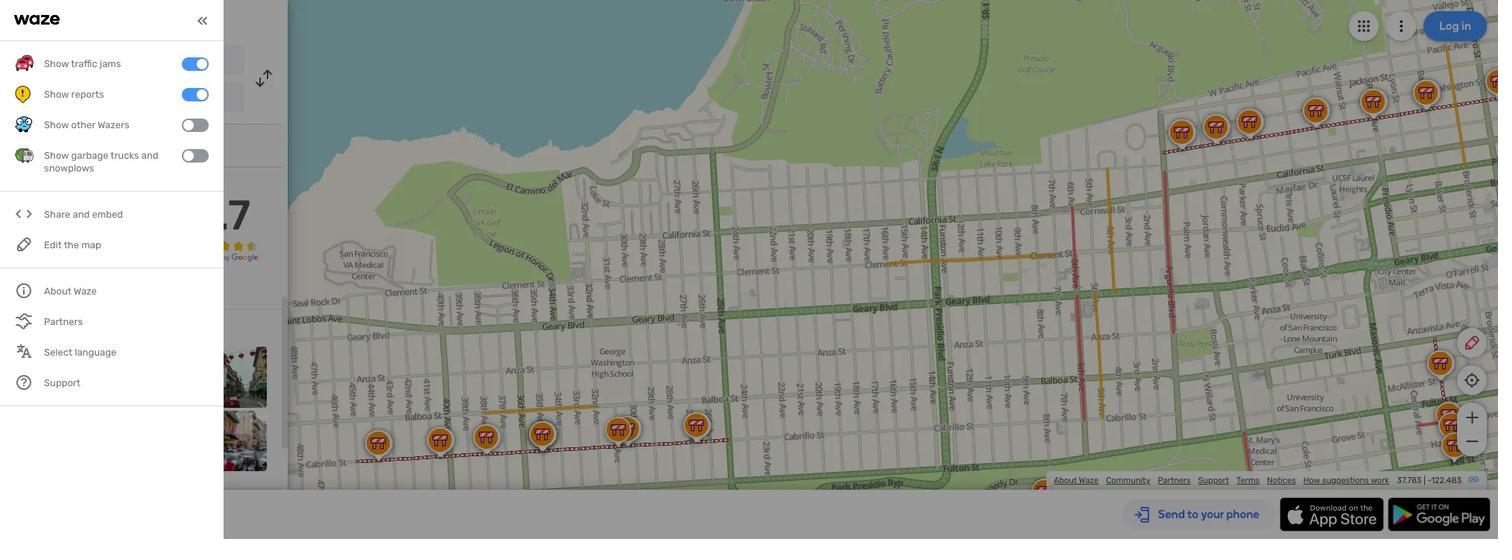 Task type: locate. For each thing, give the bounding box(es) containing it.
1
[[15, 246, 19, 259]]

francisco,
[[130, 93, 173, 104]]

terms
[[1237, 476, 1260, 485]]

|
[[1424, 476, 1426, 485]]

notices link
[[1268, 476, 1297, 485]]

san
[[54, 54, 73, 67], [112, 93, 128, 104]]

directions
[[137, 12, 199, 28]]

code image
[[15, 205, 34, 224]]

san francisco button
[[43, 45, 245, 75]]

ca,
[[175, 93, 189, 104]]

image 4 of chinatown, sf image
[[206, 347, 267, 408]]

reviews
[[44, 283, 81, 295]]

francisco
[[76, 54, 123, 67]]

zoom in image
[[1463, 409, 1482, 427]]

computer image
[[15, 134, 33, 152]]

1 horizontal spatial san
[[112, 93, 128, 104]]

terms link
[[1237, 476, 1260, 485]]

support
[[1199, 476, 1230, 485]]

show
[[15, 283, 42, 295]]

image 3 of chinatown, sf image
[[142, 347, 203, 408]]

0 vertical spatial san
[[54, 54, 73, 67]]

how suggestions work link
[[1304, 476, 1390, 485]]

community
[[1107, 476, 1151, 485]]

san left 'francisco'
[[54, 54, 73, 67]]

review summary
[[15, 179, 98, 192]]

chinatown
[[54, 92, 107, 104]]

8 photos
[[15, 324, 58, 337]]

san left francisco,
[[112, 93, 128, 104]]

image 1 of chinatown, sf image
[[15, 347, 76, 408]]

how
[[1304, 476, 1321, 485]]

1 vertical spatial san
[[112, 93, 128, 104]]

americanchinatown.com
[[45, 136, 165, 149]]

about waze link
[[1054, 476, 1099, 485]]

driving
[[89, 12, 134, 28]]

share and embed
[[44, 209, 123, 220]]

about
[[1054, 476, 1078, 485]]

san inside button
[[54, 54, 73, 67]]

8
[[15, 324, 22, 337]]

waze
[[1079, 476, 1099, 485]]

0 horizontal spatial san
[[54, 54, 73, 67]]

driving directions
[[89, 12, 199, 28]]

location image
[[15, 88, 33, 106]]

suggestions
[[1323, 476, 1370, 485]]

usa
[[191, 93, 209, 104]]

37.783 | -122.483
[[1398, 476, 1462, 485]]

work
[[1371, 476, 1390, 485]]



Task type: describe. For each thing, give the bounding box(es) containing it.
review
[[15, 179, 49, 192]]

current location image
[[15, 51, 33, 69]]

show reviews
[[15, 283, 81, 295]]

5
[[15, 198, 21, 211]]

image 2 of chinatown, sf image
[[79, 347, 139, 408]]

share and embed link
[[15, 199, 209, 230]]

about waze community partners support terms notices how suggestions work
[[1054, 476, 1390, 485]]

-
[[1428, 476, 1432, 485]]

4.7
[[191, 191, 251, 240]]

embed
[[92, 209, 123, 220]]

partners
[[1158, 476, 1191, 485]]

37.783
[[1398, 476, 1422, 485]]

support link
[[1199, 476, 1230, 485]]

2
[[15, 234, 21, 247]]

community link
[[1107, 476, 1151, 485]]

san inside chinatown san francisco, ca, usa
[[112, 93, 128, 104]]

image 8 of chinatown, sf image
[[206, 411, 267, 471]]

partners link
[[1158, 476, 1191, 485]]

summary
[[52, 179, 98, 192]]

5 4 2 1
[[15, 198, 21, 259]]

and
[[73, 209, 90, 220]]

122.483
[[1432, 476, 1462, 485]]

chinatown san francisco, ca, usa
[[54, 92, 209, 104]]

notices
[[1268, 476, 1297, 485]]

link image
[[1468, 474, 1480, 485]]

san francisco
[[54, 54, 123, 67]]

pencil image
[[1464, 334, 1482, 352]]

zoom out image
[[1463, 433, 1482, 450]]

photos
[[24, 324, 58, 337]]

4
[[15, 210, 21, 223]]

share
[[44, 209, 70, 220]]



Task type: vqa. For each thing, say whether or not it's contained in the screenshot.
How
yes



